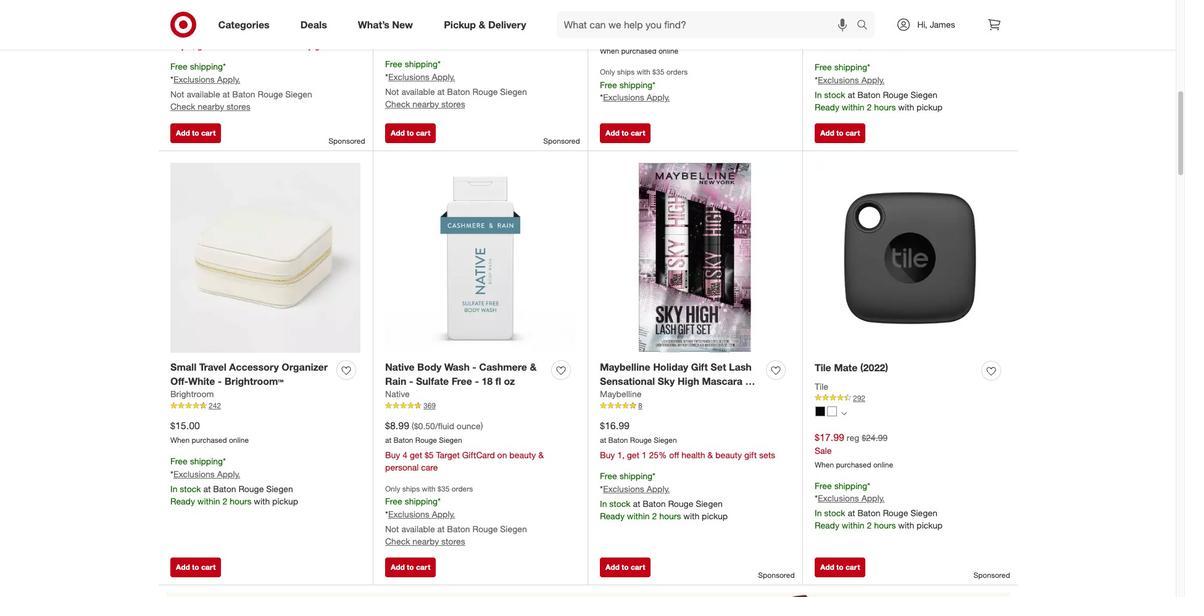 Task type: vqa. For each thing, say whether or not it's contained in the screenshot.
topmost Maybelline
yes



Task type: locate. For each thing, give the bounding box(es) containing it.
shipping inside only ships with $35 orders free shipping * * exclusions apply. not available at baton rouge siegen check nearby stores
[[405, 497, 438, 507]]

purchased
[[837, 27, 872, 36], [622, 46, 657, 55], [192, 436, 227, 446], [837, 461, 872, 470]]

what's
[[358, 18, 390, 31]]

0 horizontal spatial ships
[[403, 485, 420, 494]]

free down personal
[[385, 497, 403, 507]]

beauty right giftcard
[[510, 450, 536, 461]]

native
[[385, 361, 415, 374], [385, 389, 410, 400]]

apply. down care at left bottom
[[432, 510, 455, 520]]

maybelline down sensational
[[600, 389, 642, 400]]

0 horizontal spatial orders
[[452, 485, 473, 494]]

online down $24.99
[[874, 461, 894, 470]]

$20.40 - $59.99 when purchased online
[[815, 10, 894, 36]]

&
[[479, 18, 486, 31], [278, 40, 284, 51], [530, 361, 537, 374], [746, 375, 753, 388], [539, 450, 544, 461], [708, 450, 714, 461]]

- right rain
[[409, 375, 413, 388]]

orders down target
[[452, 485, 473, 494]]

free down $16.99
[[600, 471, 617, 482]]

get inside $16.99 at baton rouge siegen buy 1, get 1 25% off health & beauty gift sets
[[627, 450, 640, 461]]

$8.99 ( $0.50 /fluid ounce ) at baton rouge siegen buy 4 get $5 target giftcard on beauty & personal care
[[385, 420, 544, 473]]

siegen inside $16.99 at baton rouge siegen buy 1, get 1 25% off health & beauty gift sets
[[654, 436, 677, 446]]

check nearby stores button for $22.50
[[385, 98, 465, 111]]

$35 for $8.99
[[438, 485, 450, 494]]

only inside only ships with $35 orders free shipping * * exclusions apply.
[[600, 68, 615, 77]]

0 vertical spatial ships
[[617, 68, 635, 77]]

check
[[385, 99, 410, 109], [170, 101, 195, 112], [385, 537, 410, 547]]

1 native from the top
[[385, 361, 415, 374]]

1 horizontal spatial sets
[[760, 450, 776, 461]]

when inside $10.00 when purchased online
[[600, 46, 620, 55]]

off down categories link
[[240, 40, 250, 51]]

apply. inside only ships with $35 orders free shipping * * exclusions apply.
[[647, 92, 670, 103]]

shipping down $10.00 when purchased online on the top of the page
[[620, 79, 653, 90]]

apply. down $10.00 when purchased online on the top of the page
[[647, 92, 670, 103]]

online down 242 link
[[229, 436, 249, 446]]

beauty inside $16.99 at baton rouge siegen buy 1, get 1 25% off health & beauty gift sets
[[716, 450, 742, 461]]

categories
[[218, 18, 270, 31]]

delivery
[[488, 18, 527, 31]]

1 horizontal spatial only
[[600, 68, 615, 77]]

when inside $17.99 reg $24.99 sale when purchased online
[[815, 461, 835, 470]]

1 horizontal spatial health
[[682, 450, 706, 461]]

small travel accessory organizer off-white - brightroom™ link
[[170, 361, 332, 389]]

get inside $8.99 ( $0.50 /fluid ounce ) at baton rouge siegen buy 4 get $5 target giftcard on beauty & personal care
[[410, 450, 423, 461]]

1 tile from the top
[[815, 362, 832, 374]]

1 for $16.99
[[642, 450, 647, 461]]

deals link
[[290, 11, 343, 38]]

nearby inside only ships with $35 orders free shipping * * exclusions apply. not available at baton rouge siegen check nearby stores
[[413, 537, 439, 547]]

1 vertical spatial 1,
[[618, 450, 625, 461]]

0 vertical spatial only
[[600, 68, 615, 77]]

ounce
[[457, 421, 481, 431]]

buy
[[170, 40, 186, 51], [385, 450, 400, 461], [600, 450, 615, 461]]

1 down categories link
[[212, 40, 217, 51]]

- left search
[[848, 10, 851, 23]]

& inside $8.99 ( $0.50 /fluid ounce ) at baton rouge siegen buy 4 get $5 target giftcard on beauty & personal care
[[539, 450, 544, 461]]

hi,
[[918, 19, 928, 30]]

$10.00
[[600, 30, 630, 42]]

buy inside $8.99 ( $0.50 /fluid ounce ) at baton rouge siegen buy 4 get $5 target giftcard on beauty & personal care
[[385, 450, 400, 461]]

1 vertical spatial sets
[[760, 450, 776, 461]]

$35 down care at left bottom
[[438, 485, 450, 494]]

1, down the $19.99
[[188, 40, 195, 51]]

off down the 8 "link"
[[670, 450, 680, 461]]

maybelline for maybelline holiday gift set lash sensational sky high mascara & tinted primer - 2pc
[[600, 361, 651, 374]]

1 horizontal spatial orders
[[667, 68, 688, 77]]

shipping down $15.00 when purchased online
[[190, 457, 223, 467]]

siegen inside $19.99 at baton rouge siegen buy 1, get 1 25% off health & beauty gift sets
[[224, 26, 247, 36]]

get inside $19.99 at baton rouge siegen buy 1, get 1 25% off health & beauty gift sets
[[198, 40, 210, 51]]

get
[[198, 40, 210, 51], [410, 450, 423, 461], [627, 450, 640, 461]]

exclusions
[[388, 72, 430, 82], [174, 74, 215, 85], [818, 75, 860, 85], [603, 92, 645, 103], [174, 469, 215, 480], [603, 484, 645, 495], [818, 494, 860, 504], [388, 510, 430, 520]]

beauty inside $19.99 at baton rouge siegen buy 1, get 1 25% off health & beauty gift sets
[[286, 40, 313, 51]]

beauty down deals
[[286, 40, 313, 51]]

purchased inside $17.99 reg $24.99 sale when purchased online
[[837, 461, 872, 470]]

available
[[402, 87, 435, 97], [187, 89, 220, 100], [402, 525, 435, 535]]

0 vertical spatial 25%
[[220, 40, 237, 51]]

0 horizontal spatial health
[[252, 40, 276, 51]]

at
[[170, 26, 177, 36], [438, 87, 445, 97], [223, 89, 230, 100], [848, 90, 856, 100], [385, 436, 392, 446], [600, 436, 607, 446], [203, 484, 211, 495], [633, 499, 641, 510], [848, 509, 856, 519], [438, 525, 445, 535]]

1, down $16.99
[[618, 450, 625, 461]]

apply. down the categories
[[217, 74, 240, 85]]

0 horizontal spatial gift
[[315, 40, 327, 51]]

beauty down the 8 "link"
[[716, 450, 742, 461]]

black image
[[816, 407, 826, 417]]

sale down "$17.99"
[[815, 446, 832, 456]]

with
[[637, 68, 651, 77], [899, 102, 915, 113], [422, 485, 436, 494], [254, 497, 270, 507], [684, 511, 700, 522], [899, 521, 915, 531]]

0 vertical spatial maybelline
[[600, 361, 651, 374]]

only inside only ships with $35 orders free shipping * * exclusions apply. not available at baton rouge siegen check nearby stores
[[385, 485, 401, 494]]

25%
[[220, 40, 237, 51], [649, 450, 667, 461]]

0 vertical spatial off
[[240, 40, 250, 51]]

2 horizontal spatial buy
[[600, 450, 615, 461]]

1, inside $19.99 at baton rouge siegen buy 1, get 1 25% off health & beauty gift sets
[[188, 40, 195, 51]]

when down "$17.99"
[[815, 461, 835, 470]]

1 down 8
[[642, 450, 647, 461]]

0 horizontal spatial free shipping * * exclusions apply. not available at baton rouge siegen check nearby stores
[[170, 61, 312, 112]]

beauty inside $8.99 ( $0.50 /fluid ounce ) at baton rouge siegen buy 4 get $5 target giftcard on beauty & personal care
[[510, 450, 536, 461]]

ships down personal
[[403, 485, 420, 494]]

1 vertical spatial 1
[[642, 450, 647, 461]]

sets inside $16.99 at baton rouge siegen buy 1, get 1 25% off health & beauty gift sets
[[760, 450, 776, 461]]

0 vertical spatial $35
[[653, 68, 665, 77]]

$24.99
[[862, 433, 888, 443]]

1 vertical spatial off
[[670, 450, 680, 461]]

only down personal
[[385, 485, 401, 494]]

sensational
[[600, 375, 655, 388]]

sets for $16.99
[[760, 450, 776, 461]]

$15.00
[[170, 420, 200, 432]]

$19.99
[[170, 10, 200, 22]]

free inside native body wash - cashmere & rain - sulfate free - 18 fl oz
[[452, 375, 472, 388]]

health down the 8 "link"
[[682, 450, 706, 461]]

add to cart button
[[170, 123, 221, 143], [385, 123, 436, 143], [600, 123, 651, 143], [815, 123, 866, 143], [170, 558, 221, 578], [385, 558, 436, 578], [600, 558, 651, 578], [815, 558, 866, 578]]

0 horizontal spatial 25%
[[220, 40, 237, 51]]

$35 for $10.00
[[653, 68, 665, 77]]

tile mate (2022) image
[[815, 163, 1006, 354], [815, 163, 1006, 354]]

buy down the $19.99
[[170, 40, 186, 51]]

off inside $19.99 at baton rouge siegen buy 1, get 1 25% off health & beauty gift sets
[[240, 40, 250, 51]]

2 horizontal spatial get
[[627, 450, 640, 461]]

ships down $10.00 when purchased online on the top of the page
[[617, 68, 635, 77]]

on right 20%
[[869, 41, 879, 52]]

0 horizontal spatial on
[[498, 450, 507, 461]]

0 horizontal spatial sets
[[330, 40, 346, 51]]

0 horizontal spatial buy
[[170, 40, 186, 51]]

1 vertical spatial ships
[[403, 485, 420, 494]]

1 horizontal spatial ships
[[617, 68, 635, 77]]

1 vertical spatial native
[[385, 389, 410, 400]]

buy for $16.99
[[600, 450, 615, 461]]

What can we help you find? suggestions appear below search field
[[557, 11, 861, 38]]

tile mate (2022) link
[[815, 361, 889, 375]]

native up rain
[[385, 361, 415, 374]]

stores
[[442, 99, 465, 109], [227, 101, 251, 112], [442, 537, 465, 547]]

small travel accessory organizer off-white - brightroom™ image
[[170, 163, 361, 353], [170, 163, 361, 353]]

- inside '$20.40 - $59.99 when purchased online'
[[848, 10, 851, 23]]

baton
[[179, 26, 199, 36], [447, 87, 470, 97], [232, 89, 255, 100], [858, 90, 881, 100], [394, 436, 414, 446], [609, 436, 628, 446], [213, 484, 236, 495], [643, 499, 666, 510], [858, 509, 881, 519], [447, 525, 470, 535]]

rouge inside $8.99 ( $0.50 /fluid ounce ) at baton rouge siegen buy 4 get $5 target giftcard on beauty & personal care
[[416, 436, 437, 446]]

shipping down $17.99 reg $24.99 sale when purchased online
[[835, 481, 868, 491]]

1 horizontal spatial 25%
[[649, 450, 667, 461]]

siegen inside $8.99 ( $0.50 /fluid ounce ) at baton rouge siegen buy 4 get $5 target giftcard on beauty & personal care
[[439, 436, 462, 446]]

2 native from the top
[[385, 389, 410, 400]]

health inside $19.99 at baton rouge siegen buy 1, get 1 25% off health & beauty gift sets
[[252, 40, 276, 51]]

free shipping * * exclusions apply. in stock at  baton rouge siegen ready within 2 hours with pickup
[[815, 62, 943, 113], [170, 457, 298, 507], [600, 471, 728, 522], [815, 481, 943, 531]]

orders
[[667, 68, 688, 77], [452, 485, 473, 494]]

purchased down the 'reg'
[[837, 461, 872, 470]]

sets inside $19.99 at baton rouge siegen buy 1, get 1 25% off health & beauty gift sets
[[330, 40, 346, 51]]

search
[[852, 20, 882, 32]]

rouge inside $16.99 at baton rouge siegen buy 1, get 1 25% off health & beauty gift sets
[[631, 436, 652, 446]]

all colors image
[[842, 412, 847, 417]]

shipping down $16.99
[[620, 471, 653, 482]]

0 vertical spatial gift
[[315, 40, 327, 51]]

cart
[[201, 128, 216, 138], [416, 128, 431, 138], [631, 128, 646, 138], [846, 128, 861, 138], [201, 563, 216, 572], [416, 563, 431, 572], [631, 563, 646, 572], [846, 563, 861, 572]]

rouge inside $19.99 at baton rouge siegen buy 1, get 1 25% off health & beauty gift sets
[[201, 26, 222, 36]]

native down rain
[[385, 389, 410, 400]]

1 vertical spatial 25%
[[649, 450, 667, 461]]

native inside native body wash - cashmere & rain - sulfate free - 18 fl oz
[[385, 361, 415, 374]]

when
[[815, 27, 835, 36], [600, 46, 620, 55], [170, 436, 190, 446], [815, 461, 835, 470]]

online
[[874, 27, 894, 36], [659, 46, 679, 55], [229, 436, 249, 446], [874, 461, 894, 470]]

ships inside only ships with $35 orders free shipping * * exclusions apply. not available at baton rouge siegen check nearby stores
[[403, 485, 420, 494]]

baton inside $8.99 ( $0.50 /fluid ounce ) at baton rouge siegen buy 4 get $5 target giftcard on beauty & personal care
[[394, 436, 414, 446]]

online up books
[[874, 27, 894, 36]]

0 vertical spatial tile
[[815, 362, 832, 374]]

free shipping * * exclusions apply. in stock at  baton rouge siegen ready within 2 hours with pickup down $16.99 at baton rouge siegen buy 1, get 1 25% off health & beauty gift sets
[[600, 471, 728, 522]]

shipping down new
[[405, 59, 438, 69]]

25% down the categories
[[220, 40, 237, 51]]

0 horizontal spatial 1
[[212, 40, 217, 51]]

tile link
[[815, 381, 829, 393]]

0 vertical spatial native
[[385, 361, 415, 374]]

check inside only ships with $35 orders free shipping * * exclusions apply. not available at baton rouge siegen check nearby stores
[[385, 537, 410, 547]]

1 horizontal spatial get
[[410, 450, 423, 461]]

25% down primer
[[649, 450, 667, 461]]

when down $20.40
[[815, 27, 835, 36]]

1 horizontal spatial $35
[[653, 68, 665, 77]]

free down '$15.00'
[[170, 457, 188, 467]]

1 vertical spatial tile
[[815, 382, 829, 392]]

tile up tile link on the bottom right of the page
[[815, 362, 832, 374]]

get down the $19.99
[[198, 40, 210, 51]]

only ships with $35 orders free shipping * * exclusions apply. not available at baton rouge siegen check nearby stores
[[385, 485, 527, 547]]

buy down $16.99
[[600, 450, 615, 461]]

0 horizontal spatial beauty
[[286, 40, 313, 51]]

1 vertical spatial health
[[682, 450, 706, 461]]

1 horizontal spatial off
[[670, 450, 680, 461]]

buy inside $19.99 at baton rouge siegen buy 1, get 1 25% off health & beauty gift sets
[[170, 40, 186, 51]]

free shipping * * exclusions apply. in stock at  baton rouge siegen ready within 2 hours with pickup down save 20% on books at the top right of page
[[815, 62, 943, 113]]

1 vertical spatial sale
[[815, 446, 832, 456]]

1 vertical spatial orders
[[452, 485, 473, 494]]

maybelline inside maybelline holiday gift set lash sensational sky high mascara & tinted primer - 2pc
[[600, 361, 651, 374]]

$35 down $10.00 when purchased online on the top of the page
[[653, 68, 665, 77]]

only for $8.99
[[385, 485, 401, 494]]

$8.99
[[385, 420, 410, 432]]

health down categories link
[[252, 40, 276, 51]]

1 inside $19.99 at baton rouge siegen buy 1, get 1 25% off health & beauty gift sets
[[212, 40, 217, 51]]

orders down $10.00 when purchased online on the top of the page
[[667, 68, 688, 77]]

shipping down the $19.99
[[190, 61, 223, 72]]

free down wash in the left of the page
[[452, 375, 472, 388]]

1 for $19.99
[[212, 40, 217, 51]]

orders inside only ships with $35 orders free shipping * * exclusions apply.
[[667, 68, 688, 77]]

when down '$15.00'
[[170, 436, 190, 446]]

0 vertical spatial health
[[252, 40, 276, 51]]

gift inside $19.99 at baton rouge siegen buy 1, get 1 25% off health & beauty gift sets
[[315, 40, 327, 51]]

health inside $16.99 at baton rouge siegen buy 1, get 1 25% off health & beauty gift sets
[[682, 450, 706, 461]]

ready
[[815, 102, 840, 113], [170, 497, 195, 507], [600, 511, 625, 522], [815, 521, 840, 531]]

0 vertical spatial 1
[[212, 40, 217, 51]]

health for $16.99
[[682, 450, 706, 461]]

maybelline holiday gift set lash sensational sky high mascara & tinted primer - 2pc image
[[600, 163, 791, 353], [600, 163, 791, 353]]

not
[[385, 87, 399, 97], [170, 89, 184, 100], [385, 525, 399, 535]]

travel
[[199, 361, 227, 374]]

free shipping * * exclusions apply. not available at baton rouge siegen check nearby stores down pickup
[[385, 59, 527, 109]]

1 vertical spatial only
[[385, 485, 401, 494]]

tile
[[815, 362, 832, 374], [815, 382, 829, 392]]

0 horizontal spatial $35
[[438, 485, 450, 494]]

health
[[252, 40, 276, 51], [682, 450, 706, 461]]

native body wash - cashmere & rain - sulfate free - 18 fl oz image
[[385, 163, 576, 353], [385, 163, 576, 353]]

1 inside $16.99 at baton rouge siegen buy 1, get 1 25% off health & beauty gift sets
[[642, 450, 647, 461]]

maybelline holiday gift set lash sensational sky high mascara & tinted primer - 2pc
[[600, 361, 753, 402]]

on right giftcard
[[498, 450, 507, 461]]

-
[[848, 10, 851, 23], [473, 361, 477, 374], [218, 375, 222, 388], [409, 375, 413, 388], [475, 375, 479, 388], [667, 389, 671, 402]]

$16.99
[[600, 420, 630, 432]]

0 vertical spatial 1,
[[188, 40, 195, 51]]

apply. down save 20% on books at the top right of page
[[862, 75, 885, 85]]

1 horizontal spatial sale
[[815, 446, 832, 456]]

beauty for $16.99
[[716, 450, 742, 461]]

purchased inside $10.00 when purchased online
[[622, 46, 657, 55]]

beauty
[[286, 40, 313, 51], [510, 450, 536, 461], [716, 450, 742, 461]]

tinted
[[600, 389, 630, 402]]

white
[[188, 375, 215, 388]]

buy inside $16.99 at baton rouge siegen buy 1, get 1 25% off health & beauty gift sets
[[600, 450, 615, 461]]

stock
[[825, 90, 846, 100], [180, 484, 201, 495], [610, 499, 631, 510], [825, 509, 846, 519]]

all colors element
[[842, 410, 847, 417]]

1 vertical spatial maybelline
[[600, 389, 642, 400]]

health for $19.99
[[252, 40, 276, 51]]

free shipping * * exclusions apply. in stock at  baton rouge siegen ready within 2 hours with pickup down $17.99 reg $24.99 sale when purchased online
[[815, 481, 943, 531]]

sale down $22.50
[[385, 24, 402, 34]]

off inside $16.99 at baton rouge siegen buy 1, get 1 25% off health & beauty gift sets
[[670, 450, 680, 461]]

nearby for $22.50
[[413, 99, 439, 109]]

1 horizontal spatial buy
[[385, 450, 400, 461]]

$35
[[653, 68, 665, 77], [438, 485, 450, 494]]

0 horizontal spatial sale
[[385, 24, 402, 34]]

$22.50
[[385, 10, 415, 22]]

$35 inside only ships with $35 orders free shipping * * exclusions apply. not available at baton rouge siegen check nearby stores
[[438, 485, 450, 494]]

1, for $16.99
[[618, 450, 625, 461]]

free inside only ships with $35 orders free shipping * * exclusions apply. not available at baton rouge siegen check nearby stores
[[385, 497, 403, 507]]

native body wash - cashmere & rain - sulfate free - 18 fl oz link
[[385, 361, 547, 389]]

2 maybelline from the top
[[600, 389, 642, 400]]

0 vertical spatial orders
[[667, 68, 688, 77]]

1 horizontal spatial on
[[869, 41, 879, 52]]

1 horizontal spatial beauty
[[510, 450, 536, 461]]

siegen inside only ships with $35 orders free shipping * * exclusions apply. not available at baton rouge siegen check nearby stores
[[500, 525, 527, 535]]

pickup
[[917, 102, 943, 113], [272, 497, 298, 507], [702, 511, 728, 522], [917, 521, 943, 531]]

tile for tile mate (2022)
[[815, 362, 832, 374]]

on inside $8.99 ( $0.50 /fluid ounce ) at baton rouge siegen buy 4 get $5 target giftcard on beauty & personal care
[[498, 450, 507, 461]]

$17.99 reg $24.99 sale when purchased online
[[815, 432, 894, 470]]

online up only ships with $35 orders free shipping * * exclusions apply.
[[659, 46, 679, 55]]

1 maybelline from the top
[[600, 361, 651, 374]]

shipping down 20%
[[835, 62, 868, 73]]

check for $22.50
[[385, 99, 410, 109]]

free shipping * * exclusions apply. not available at baton rouge siegen check nearby stores down $19.99 at baton rouge siegen buy 1, get 1 25% off health & beauty gift sets
[[170, 61, 312, 112]]

1 vertical spatial on
[[498, 450, 507, 461]]

get for $16.99
[[627, 450, 640, 461]]

sets for $19.99
[[330, 40, 346, 51]]

tile up black "icon" on the right bottom of page
[[815, 382, 829, 392]]

native body wash - cashmere & rain - sulfate free - 18 fl oz
[[385, 361, 537, 388]]

0 vertical spatial sale
[[385, 24, 402, 34]]

white image
[[828, 407, 838, 417]]

orders inside only ships with $35 orders free shipping * * exclusions apply. not available at baton rouge siegen check nearby stores
[[452, 485, 473, 494]]

2
[[867, 102, 872, 113], [223, 497, 227, 507], [653, 511, 657, 522], [867, 521, 872, 531]]

free
[[385, 59, 403, 69], [170, 61, 188, 72], [815, 62, 832, 73], [600, 79, 617, 90], [452, 375, 472, 388], [170, 457, 188, 467], [600, 471, 617, 482], [815, 481, 832, 491], [385, 497, 403, 507]]

1 vertical spatial $35
[[438, 485, 450, 494]]

with inside only ships with $35 orders free shipping * * exclusions apply.
[[637, 68, 651, 77]]

baton inside only ships with $35 orders free shipping * * exclusions apply. not available at baton rouge siegen check nearby stores
[[447, 525, 470, 535]]

free shipping * * exclusions apply. in stock at  baton rouge siegen ready within 2 hours with pickup down $15.00 when purchased online
[[170, 457, 298, 507]]

1 vertical spatial gift
[[745, 450, 757, 461]]

sets
[[330, 40, 346, 51], [760, 450, 776, 461]]

only down the $10.00
[[600, 68, 615, 77]]

maybelline up sensational
[[600, 361, 651, 374]]

$35 inside only ships with $35 orders free shipping * * exclusions apply.
[[653, 68, 665, 77]]

ships inside only ships with $35 orders free shipping * * exclusions apply.
[[617, 68, 635, 77]]

purchased down '$15.00'
[[192, 436, 227, 446]]

& inside the 'pickup & delivery' link
[[479, 18, 486, 31]]

1 horizontal spatial 1
[[642, 450, 647, 461]]

free down the $10.00
[[600, 79, 617, 90]]

1, inside $16.99 at baton rouge siegen buy 1, get 1 25% off health & beauty gift sets
[[618, 450, 625, 461]]

0 horizontal spatial 1,
[[188, 40, 195, 51]]

stores inside only ships with $35 orders free shipping * * exclusions apply. not available at baton rouge siegen check nearby stores
[[442, 537, 465, 547]]

0 horizontal spatial off
[[240, 40, 250, 51]]

at inside $8.99 ( $0.50 /fluid ounce ) at baton rouge siegen buy 4 get $5 target giftcard on beauty & personal care
[[385, 436, 392, 446]]

gift inside $16.99 at baton rouge siegen buy 1, get 1 25% off health & beauty gift sets
[[745, 450, 757, 461]]

ships for $8.99
[[403, 485, 420, 494]]

at inside only ships with $35 orders free shipping * * exclusions apply. not available at baton rouge siegen check nearby stores
[[438, 525, 445, 535]]

off for $19.99
[[240, 40, 250, 51]]

apply.
[[432, 72, 455, 82], [217, 74, 240, 85], [862, 75, 885, 85], [647, 92, 670, 103], [217, 469, 240, 480], [647, 484, 670, 495], [862, 494, 885, 504], [432, 510, 455, 520]]

not for $19.99
[[170, 89, 184, 100]]

1 horizontal spatial gift
[[745, 450, 757, 461]]

0 vertical spatial sets
[[330, 40, 346, 51]]

categories link
[[208, 11, 285, 38]]

tile for tile
[[815, 382, 829, 392]]

1 horizontal spatial 1,
[[618, 450, 625, 461]]

292
[[854, 394, 866, 403]]

2 tile from the top
[[815, 382, 829, 392]]

0 horizontal spatial only
[[385, 485, 401, 494]]

25% inside $16.99 at baton rouge siegen buy 1, get 1 25% off health & beauty gift sets
[[649, 450, 667, 461]]

maybelline link
[[600, 389, 642, 401]]

purchased up 20%
[[837, 27, 872, 36]]

nearby
[[413, 99, 439, 109], [198, 101, 224, 112], [413, 537, 439, 547]]

25% inside $19.99 at baton rouge siegen buy 1, get 1 25% off health & beauty gift sets
[[220, 40, 237, 51]]

buy left 4
[[385, 450, 400, 461]]

/fluid
[[435, 421, 455, 431]]

- down travel on the bottom of the page
[[218, 375, 222, 388]]

get for $19.99
[[198, 40, 210, 51]]

available for $19.99
[[187, 89, 220, 100]]

0 horizontal spatial get
[[198, 40, 210, 51]]

get right 4
[[410, 450, 423, 461]]

shipping inside only ships with $35 orders free shipping * * exclusions apply.
[[620, 79, 653, 90]]

shipping down care at left bottom
[[405, 497, 438, 507]]

2 horizontal spatial beauty
[[716, 450, 742, 461]]

free shipping * * exclusions apply. not available at baton rouge siegen check nearby stores for $22.50
[[385, 59, 527, 109]]

1 horizontal spatial free shipping * * exclusions apply. not available at baton rouge siegen check nearby stores
[[385, 59, 527, 109]]

purchased down the $10.00
[[622, 46, 657, 55]]

when down the $10.00
[[600, 46, 620, 55]]

get down $16.99
[[627, 450, 640, 461]]

stores for $19.99
[[227, 101, 251, 112]]

- left 2pc
[[667, 389, 671, 402]]

off for $16.99
[[670, 450, 680, 461]]



Task type: describe. For each thing, give the bounding box(es) containing it.
sky
[[658, 375, 675, 388]]

online inside $15.00 when purchased online
[[229, 436, 249, 446]]

available inside only ships with $35 orders free shipping * * exclusions apply. not available at baton rouge siegen check nearby stores
[[402, 525, 435, 535]]

ships for $10.00
[[617, 68, 635, 77]]

native for native body wash - cashmere & rain - sulfate free - 18 fl oz
[[385, 361, 415, 374]]

apply. inside only ships with $35 orders free shipping * * exclusions apply. not available at baton rouge siegen check nearby stores
[[432, 510, 455, 520]]

giftcard
[[462, 450, 495, 461]]

$17.99
[[815, 432, 845, 444]]

not for $22.50
[[385, 87, 399, 97]]

gift
[[691, 361, 708, 374]]

- inside small travel accessory organizer off-white - brightroom™
[[218, 375, 222, 388]]

pickup
[[444, 18, 476, 31]]

fl
[[496, 375, 502, 388]]

sulfate
[[416, 375, 449, 388]]

advertisement region
[[158, 593, 1018, 598]]

& inside $19.99 at baton rouge siegen buy 1, get 1 25% off health & beauty gift sets
[[278, 40, 284, 51]]

$5
[[425, 450, 434, 461]]

with inside only ships with $35 orders free shipping * * exclusions apply. not available at baton rouge siegen check nearby stores
[[422, 485, 436, 494]]

369 link
[[385, 401, 576, 412]]

(
[[412, 421, 414, 431]]

free shipping * * exclusions apply. not available at baton rouge siegen check nearby stores for $19.99
[[170, 61, 312, 112]]

set
[[711, 361, 727, 374]]

gift for $19.99
[[315, 40, 327, 51]]

what's new link
[[348, 11, 429, 38]]

- right wash in the left of the page
[[473, 361, 477, 374]]

exclusions inside only ships with $35 orders free shipping * * exclusions apply.
[[603, 92, 645, 103]]

mascara
[[702, 375, 743, 388]]

save 20% on books
[[828, 41, 906, 52]]

rouge inside only ships with $35 orders free shipping * * exclusions apply. not available at baton rouge siegen check nearby stores
[[473, 525, 498, 535]]

20%
[[849, 41, 867, 52]]

baton inside $16.99 at baton rouge siegen buy 1, get 1 25% off health & beauty gift sets
[[609, 436, 628, 446]]

free down the $19.99
[[170, 61, 188, 72]]

apply. down $15.00 when purchased online
[[217, 469, 240, 480]]

small
[[170, 361, 197, 374]]

25% for $16.99
[[649, 450, 667, 461]]

free down the what's new link
[[385, 59, 403, 69]]

$59.99
[[854, 10, 884, 23]]

mate
[[835, 362, 858, 374]]

orders for $8.99
[[452, 485, 473, 494]]

brightroom
[[170, 389, 214, 400]]

books
[[881, 41, 906, 52]]

cashmere
[[479, 361, 527, 374]]

maybelline for maybelline
[[600, 389, 642, 400]]

orders for $10.00
[[667, 68, 688, 77]]

pickup & delivery
[[444, 18, 527, 31]]

18
[[482, 375, 493, 388]]

brightroom link
[[170, 389, 214, 401]]

free inside only ships with $35 orders free shipping * * exclusions apply.
[[600, 79, 617, 90]]

maybelline holiday gift set lash sensational sky high mascara & tinted primer - 2pc link
[[600, 361, 762, 402]]

available for $22.50
[[402, 87, 435, 97]]

pickup & delivery link
[[434, 11, 542, 38]]

$16.99 at baton rouge siegen buy 1, get 1 25% off health & beauty gift sets
[[600, 420, 776, 461]]

exclusions inside only ships with $35 orders free shipping * * exclusions apply. not available at baton rouge siegen check nearby stores
[[388, 510, 430, 520]]

purchased inside '$20.40 - $59.99 when purchased online'
[[837, 27, 872, 36]]

2pc
[[674, 389, 691, 402]]

native for native
[[385, 389, 410, 400]]

stores for $22.50
[[442, 99, 465, 109]]

online inside '$20.40 - $59.99 when purchased online'
[[874, 27, 894, 36]]

hi, james
[[918, 19, 956, 30]]

at inside $19.99 at baton rouge siegen buy 1, get 1 25% off health & beauty gift sets
[[170, 26, 177, 36]]

when inside $15.00 when purchased online
[[170, 436, 190, 446]]

check for $19.99
[[170, 101, 195, 112]]

$15.00 when purchased online
[[170, 420, 249, 446]]

free down save
[[815, 62, 832, 73]]

242 link
[[170, 401, 361, 412]]

$30.00
[[432, 11, 458, 21]]

accessory
[[229, 361, 279, 374]]

reg
[[847, 433, 860, 443]]

& inside $16.99 at baton rouge siegen buy 1, get 1 25% off health & beauty gift sets
[[708, 450, 714, 461]]

holiday
[[654, 361, 689, 374]]

target
[[436, 450, 460, 461]]

apply. down $17.99 reg $24.99 sale when purchased online
[[862, 494, 885, 504]]

& inside native body wash - cashmere & rain - sulfate free - 18 fl oz
[[530, 361, 537, 374]]

apply. down pickup
[[432, 72, 455, 82]]

8
[[639, 402, 643, 411]]

free down $17.99 reg $24.99 sale when purchased online
[[815, 481, 832, 491]]

search button
[[852, 11, 882, 41]]

25% for $19.99
[[220, 40, 237, 51]]

james
[[930, 19, 956, 30]]

native link
[[385, 389, 410, 401]]

- left the 18
[[475, 375, 479, 388]]

brightroom™
[[225, 375, 284, 388]]

$0.50
[[414, 421, 435, 431]]

only for $10.00
[[600, 68, 615, 77]]

8 link
[[600, 401, 791, 412]]

wash
[[445, 361, 470, 374]]

lash
[[729, 361, 752, 374]]

baton inside $19.99 at baton rouge siegen buy 1, get 1 25% off health & beauty gift sets
[[179, 26, 199, 36]]

online inside $10.00 when purchased online
[[659, 46, 679, 55]]

1, for $19.99
[[188, 40, 195, 51]]

oz
[[504, 375, 515, 388]]

242
[[209, 402, 221, 411]]

deals
[[301, 18, 327, 31]]

primer
[[633, 389, 664, 402]]

organizer
[[282, 361, 328, 374]]

purchased inside $15.00 when purchased online
[[192, 436, 227, 446]]

tile mate (2022)
[[815, 362, 889, 374]]

- inside maybelline holiday gift set lash sensational sky high mascara & tinted primer - 2pc
[[667, 389, 671, 402]]

sale inside $17.99 reg $24.99 sale when purchased online
[[815, 446, 832, 456]]

$19.99 at baton rouge siegen buy 1, get 1 25% off health & beauty gift sets
[[170, 10, 346, 51]]

only ships with $35 orders free shipping * * exclusions apply.
[[600, 68, 688, 103]]

$20.40
[[815, 10, 845, 23]]

new
[[392, 18, 413, 31]]

beauty for $19.99
[[286, 40, 313, 51]]

high
[[678, 375, 700, 388]]

292 link
[[815, 393, 1006, 404]]

369
[[424, 402, 436, 411]]

save
[[828, 41, 847, 52]]

& inside maybelline holiday gift set lash sensational sky high mascara & tinted primer - 2pc
[[746, 375, 753, 388]]

apply. down $16.99 at baton rouge siegen buy 1, get 1 25% off health & beauty gift sets
[[647, 484, 670, 495]]

gift for $16.99
[[745, 450, 757, 461]]

0 vertical spatial on
[[869, 41, 879, 52]]

$10.00 when purchased online
[[600, 30, 679, 55]]

when inside '$20.40 - $59.99 when purchased online'
[[815, 27, 835, 36]]

nearby for $19.99
[[198, 101, 224, 112]]

check nearby stores button for $19.99
[[170, 101, 251, 113]]

online inside $17.99 reg $24.99 sale when purchased online
[[874, 461, 894, 470]]

body
[[418, 361, 442, 374]]

at inside $16.99 at baton rouge siegen buy 1, get 1 25% off health & beauty gift sets
[[600, 436, 607, 446]]

off-
[[170, 375, 188, 388]]

(2022)
[[861, 362, 889, 374]]

)
[[481, 421, 483, 431]]

rain
[[385, 375, 407, 388]]

care
[[421, 463, 438, 473]]

buy for $19.99
[[170, 40, 186, 51]]

personal
[[385, 463, 419, 473]]

not inside only ships with $35 orders free shipping * * exclusions apply. not available at baton rouge siegen check nearby stores
[[385, 525, 399, 535]]

what's new
[[358, 18, 413, 31]]



